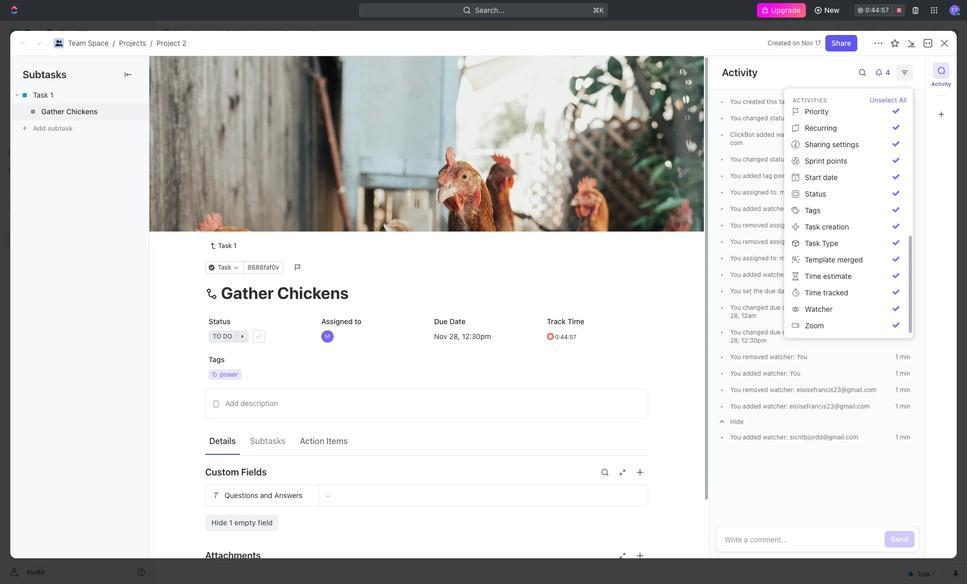 Task type: locate. For each thing, give the bounding box(es) containing it.
1 you assigned to: mariaaawilliams@gmail.com from the top
[[731, 189, 862, 196]]

4 10 from the top
[[889, 238, 895, 246]]

1 inside custom fields element
[[229, 519, 233, 527]]

1 vertical spatial assigned
[[743, 255, 769, 262]]

1 vertical spatial user group image
[[11, 202, 18, 208]]

zoom
[[805, 321, 824, 330]]

6 mins
[[892, 255, 911, 262], [892, 271, 911, 279]]

to: for 6 mins
[[771, 255, 779, 262]]

add inside button
[[225, 400, 239, 408]]

1 changed due date from nov 28 from the top
[[741, 304, 834, 312]]

assigned down you added tag power
[[743, 189, 769, 196]]

status up power
[[770, 156, 788, 163]]

hide inside button
[[535, 121, 549, 128]]

add task down calendar at the top left
[[277, 145, 304, 153]]

3 56 from the top
[[888, 131, 895, 139]]

56 left all
[[888, 98, 895, 106]]

status
[[805, 190, 827, 198], [208, 317, 230, 326]]

date
[[824, 173, 838, 182], [778, 288, 791, 295], [783, 304, 796, 312], [783, 329, 796, 336]]

0 horizontal spatial space
[[88, 39, 109, 47]]

1 vertical spatial 56
[[888, 114, 895, 122]]

17
[[815, 39, 822, 47]]

share
[[844, 28, 863, 37], [832, 39, 852, 47]]

creation
[[822, 223, 850, 231]]

2 vertical spatial 56 mins
[[888, 131, 911, 139]]

2 56 from the top
[[888, 114, 895, 122]]

due up you removed watcher: you
[[770, 329, 781, 336]]

1 horizontal spatial user group image
[[164, 30, 170, 36]]

do inside the task sidebar content section
[[837, 114, 845, 122]]

0 vertical spatial you removed assignee: mariaaawilliams@gmail.com
[[731, 222, 881, 229]]

0 vertical spatial you added watcher: mariaaawilliams@gmail.com
[[731, 205, 871, 213]]

eloisefrancis23@gmail.com
[[797, 386, 877, 394], [790, 403, 870, 411]]

1 assignee: from the top
[[770, 222, 798, 229]]

2 horizontal spatial add task
[[893, 66, 924, 75]]

1 horizontal spatial team space link
[[160, 27, 216, 39]]

0 vertical spatial 1 button
[[231, 178, 245, 189]]

added
[[757, 131, 775, 139], [743, 172, 762, 180], [743, 205, 762, 213], [743, 271, 762, 279], [743, 370, 762, 378], [743, 403, 762, 411], [743, 434, 762, 442]]

assignee: left task creation
[[770, 222, 798, 229]]

project 2 link
[[271, 27, 317, 39], [157, 39, 186, 47]]

2 status from the top
[[770, 156, 788, 163]]

2 vertical spatial add task
[[208, 215, 238, 223]]

4 mins from the top
[[897, 156, 911, 163]]

nov 28 for am
[[731, 304, 854, 320]]

min
[[900, 353, 911, 361], [900, 370, 911, 378], [900, 386, 911, 394], [900, 403, 911, 411], [900, 434, 911, 442]]

14 mins from the top
[[897, 329, 911, 336]]

changed up am
[[743, 304, 768, 312]]

add task button down task 2
[[203, 213, 242, 226]]

1 6 from the top
[[892, 255, 895, 262]]

0 horizontal spatial user group image
[[11, 202, 18, 208]]

56 mins
[[888, 98, 911, 106], [888, 114, 911, 122], [888, 131, 911, 139]]

2 you removed assignee: mariaaawilliams@gmail.com from the top
[[731, 238, 881, 246]]

0 vertical spatial task 1 link
[[10, 87, 149, 104]]

space for team space / projects / project 2
[[88, 39, 109, 47]]

sidebar navigation
[[0, 21, 154, 585]]

2 changed due date from nov 28 from the top
[[741, 329, 834, 336]]

add up customize
[[893, 66, 907, 75]]

0 horizontal spatial add task button
[[203, 213, 242, 226]]

activity inside task sidebar navigation tab list
[[932, 81, 952, 87]]

add description button
[[209, 396, 645, 412]]

2 min from the top
[[900, 370, 911, 378]]

complete
[[811, 156, 843, 163]]

1 vertical spatial activity
[[932, 81, 952, 87]]

changed down the created
[[743, 114, 768, 122]]

1 horizontal spatial subtasks
[[250, 437, 286, 446]]

1 , from the top
[[738, 312, 740, 320]]

6 mins for you added watcher: mariaaawilliams@gmail.com
[[892, 271, 911, 279]]

task 1 up task 2
[[208, 179, 229, 188]]

0 vertical spatial assignee:
[[770, 222, 798, 229]]

gather
[[41, 107, 64, 116]]

1 horizontal spatial projects
[[235, 28, 263, 37]]

answers
[[274, 491, 302, 500]]

recurring button
[[789, 120, 904, 137]]

1 vertical spatial to do
[[191, 244, 211, 251]]

changed due date from nov 28
[[741, 304, 834, 312], [741, 329, 834, 336]]

1 vertical spatial do
[[201, 244, 211, 251]]

nov left "17"
[[802, 39, 814, 47]]

you assigned to: mariaaawilliams@gmail.com down the task type
[[731, 255, 862, 262]]

5 min from the top
[[900, 434, 911, 442]]

2 vertical spatial due
[[770, 329, 781, 336]]

changed due date from nov 28 down you set the due date to nov 28
[[741, 304, 834, 312]]

nov 28 up you removed watcher: you
[[731, 329, 854, 345]]

sharing settings
[[805, 140, 859, 149]]

1 vertical spatial team
[[68, 39, 86, 47]]

created
[[743, 98, 765, 106]]

to do up eloisefrancis23@gmail. in the right of the page
[[827, 114, 845, 122]]

0 vertical spatial projects
[[235, 28, 263, 37]]

you created this task
[[731, 98, 792, 106]]

28 left 12 at the right
[[731, 312, 738, 320]]

you added watcher: mariaaawilliams@gmail.com for 10 mins
[[731, 205, 871, 213]]

1 assigned from the top
[[743, 189, 769, 196]]

0 vertical spatial 6 mins
[[892, 255, 911, 262]]

changed up , 12:30 pm
[[743, 329, 768, 336]]

1 button
[[231, 178, 245, 189], [232, 196, 246, 207]]

1 horizontal spatial activity
[[932, 81, 952, 87]]

watcher: down you added watcher: you
[[770, 386, 795, 394]]

0 vertical spatial status
[[805, 190, 827, 198]]

eloisefrancis23@gmail.com for you removed watcher: eloisefrancis23@gmail.com
[[797, 386, 877, 394]]

empty
[[234, 519, 256, 527]]

nov down the time tracked 'button'
[[843, 304, 854, 312]]

time up watcher at right
[[805, 289, 822, 297]]

time inside 'button'
[[805, 289, 822, 297]]

1 vertical spatial 6
[[892, 271, 895, 279]]

you added watcher: mariaaawilliams@gmail.com down template on the right of page
[[731, 271, 871, 279]]

0 vertical spatial time
[[805, 272, 822, 281]]

1 changed from the top
[[743, 114, 768, 122]]

0 vertical spatial to do
[[827, 114, 845, 122]]

due
[[434, 317, 448, 326]]

add
[[893, 66, 907, 75], [277, 145, 289, 153], [208, 215, 221, 223], [225, 400, 239, 408]]

1 vertical spatial time
[[805, 289, 822, 297]]

add left description
[[225, 400, 239, 408]]

assigned to
[[321, 317, 361, 326]]

to: down tag
[[771, 189, 779, 196]]

hide button
[[531, 119, 553, 131]]

nov down watcher at right
[[813, 329, 824, 336]]

add description
[[225, 400, 278, 408]]

1 min for you removed watcher: eloisefrancis23@gmail.com
[[896, 386, 911, 394]]

status up added watcher:
[[770, 114, 788, 122]]

1 horizontal spatial tags
[[805, 206, 821, 215]]

3 10 from the top
[[889, 222, 895, 229]]

2 6 from the top
[[892, 271, 895, 279]]

team for team space / projects / project 2
[[68, 39, 86, 47]]

removed up the
[[743, 238, 768, 246]]

2 to: from the top
[[771, 255, 779, 262]]

8 mins from the top
[[897, 222, 911, 229]]

watcher: up you set the due date to nov 28
[[763, 271, 788, 279]]

status inside button
[[805, 190, 827, 198]]

inbox
[[25, 71, 43, 80]]

1 1 min from the top
[[896, 353, 911, 361]]

time estimate
[[805, 272, 852, 281]]

pm
[[758, 337, 767, 345]]

1 vertical spatial project
[[157, 39, 180, 47]]

2 you assigned to: mariaaawilliams@gmail.com from the top
[[731, 255, 862, 262]]

user group image left team space
[[164, 30, 170, 36]]

you added watcher: eloisefrancis23@gmail.com
[[731, 403, 870, 411]]

type
[[822, 239, 839, 248]]

3 removed from the top
[[743, 353, 768, 361]]

1 vertical spatial to:
[[771, 255, 779, 262]]

1 status from the top
[[770, 114, 788, 122]]

assigned
[[743, 189, 769, 196], [743, 255, 769, 262]]

subtasks up fields at left
[[250, 437, 286, 446]]

1 vertical spatial subtasks
[[250, 437, 286, 446]]

power
[[774, 172, 792, 180]]

1 you removed assignee: mariaaawilliams@gmail.com from the top
[[731, 222, 881, 229]]

0 vertical spatial you assigned to: mariaaawilliams@gmail.com
[[731, 189, 862, 196]]

1 horizontal spatial to do
[[827, 114, 845, 122]]

0 horizontal spatial team
[[68, 39, 86, 47]]

13 mins from the top
[[897, 304, 911, 312]]

2 you added watcher: mariaaawilliams@gmail.com from the top
[[731, 271, 871, 279]]

1 vertical spatial 1 button
[[232, 196, 246, 207]]

you removed assignee: mariaaawilliams@gmail.com
[[731, 222, 881, 229], [731, 238, 881, 246]]

user group image
[[164, 30, 170, 36], [11, 202, 18, 208]]

56 down unselect all
[[888, 114, 895, 122]]

1 vertical spatial project 2
[[179, 61, 240, 78]]

do up eloisefrancis23@gmail. in the right of the page
[[837, 114, 845, 122]]

2 1 min from the top
[[896, 370, 911, 378]]

user group image inside team space link
[[164, 30, 170, 36]]

1 vertical spatial add task button
[[264, 143, 308, 156]]

new
[[825, 6, 840, 14]]

1 min for you added watcher: you
[[896, 370, 911, 378]]

1 vertical spatial status
[[770, 156, 788, 163]]

task 1 link down task 2
[[205, 240, 241, 252]]

projects link
[[223, 27, 265, 39], [119, 39, 146, 47]]

share down new button
[[844, 28, 863, 37]]

team
[[173, 28, 191, 37], [68, 39, 86, 47]]

this
[[767, 98, 778, 106]]

1 changed status from from the top
[[741, 114, 805, 122]]

to: up you set the due date to nov 28
[[771, 255, 779, 262]]

removed down , 12:30 pm
[[743, 353, 768, 361]]

1 vertical spatial changed due date from nov 28
[[741, 329, 834, 336]]

removed down you added tag power
[[743, 222, 768, 229]]

min for you added watcher: eloisefrancis23@gmail.com
[[900, 403, 911, 411]]

activities
[[793, 97, 828, 104]]

2 removed from the top
[[743, 238, 768, 246]]

0 vertical spatial space
[[193, 28, 214, 37]]

add task down task 2
[[208, 215, 238, 223]]

mariaaawilliams@gmail.com down "start date"
[[780, 189, 862, 196]]

zoom button
[[789, 318, 904, 334]]

share right "17"
[[832, 39, 852, 47]]

44
[[888, 172, 895, 180]]

1 vertical spatial changed status from
[[741, 156, 805, 163]]

items
[[327, 437, 348, 446]]

clickbot
[[731, 131, 755, 139]]

user group image for the rightmost team space link
[[164, 30, 170, 36]]

, left 12 at the right
[[738, 312, 740, 320]]

0 vertical spatial 56 mins
[[888, 98, 911, 106]]

0 vertical spatial changed due date from nov 28
[[741, 304, 834, 312]]

changed due date from nov 28 up pm
[[741, 329, 834, 336]]

1 vertical spatial you assigned to: mariaaawilliams@gmail.com
[[731, 255, 862, 262]]

changed up you added tag power
[[743, 156, 768, 163]]

2 6 mins from the top
[[892, 271, 911, 279]]

1 56 from the top
[[888, 98, 895, 106]]

do down task 2
[[201, 244, 211, 251]]

send button
[[885, 532, 915, 548]]

56 for changed status from
[[888, 114, 895, 122]]

0 horizontal spatial tags
[[208, 355, 224, 364]]

, left "12:30"
[[738, 337, 740, 345]]

2 horizontal spatial add task button
[[887, 62, 931, 79]]

0 vertical spatial project 2
[[284, 28, 315, 37]]

user group image down spaces
[[11, 202, 18, 208]]

hide
[[535, 121, 549, 128], [731, 418, 744, 426], [212, 519, 227, 527]]

56 for added watcher:
[[888, 131, 895, 139]]

add down calendar link
[[277, 145, 289, 153]]

6 mins for you assigned to: mariaaawilliams@gmail.com
[[892, 255, 911, 262]]

assignee: left the task type
[[770, 238, 798, 246]]

1 horizontal spatial add task
[[277, 145, 304, 153]]

56
[[888, 98, 895, 106], [888, 114, 895, 122], [888, 131, 895, 139]]

0 vertical spatial eloisefrancis23@gmail.com
[[797, 386, 877, 394]]

0:44:57
[[866, 6, 889, 14]]

0 vertical spatial share
[[844, 28, 863, 37]]

date down you set the due date to nov 28
[[783, 304, 796, 312]]

3 1 min from the top
[[896, 386, 911, 394]]

to: for 10 mins
[[771, 189, 779, 196]]

add task up all
[[893, 66, 924, 75]]

5 1 min from the top
[[896, 434, 911, 442]]

add task for rightmost add task 'button'
[[893, 66, 924, 75]]

you assigned to: mariaaawilliams@gmail.com for 6 mins
[[731, 255, 862, 262]]

due right the
[[765, 288, 776, 295]]

add down task 2
[[208, 215, 221, 223]]

0 vertical spatial subtasks
[[23, 69, 67, 80]]

2 vertical spatial hide
[[212, 519, 227, 527]]

custom
[[205, 467, 239, 478]]

0 vertical spatial changed status from
[[741, 114, 805, 122]]

1 vertical spatial add task
[[277, 145, 304, 153]]

1 button down progress
[[231, 178, 245, 189]]

custom fields
[[205, 467, 267, 478]]

1 horizontal spatial status
[[805, 190, 827, 198]]

1 horizontal spatial project 2 link
[[271, 27, 317, 39]]

0 vertical spatial project
[[284, 28, 309, 37]]

1 vertical spatial status
[[208, 317, 230, 326]]

2 , from the top
[[738, 337, 740, 345]]

10
[[889, 189, 895, 196], [889, 205, 895, 213], [889, 222, 895, 229], [889, 238, 895, 246]]

1 button right task 2
[[232, 196, 246, 207]]

sprint points
[[805, 157, 848, 165]]

removed down you added watcher: you
[[743, 386, 768, 394]]

customize button
[[867, 92, 919, 107]]

5 mins from the top
[[897, 172, 911, 180]]

sprint
[[805, 157, 825, 165]]

subtasks down home
[[23, 69, 67, 80]]

add task button up all
[[887, 62, 931, 79]]

changed due date from nov 28 for am
[[741, 304, 834, 312]]

0 vertical spatial status
[[770, 114, 788, 122]]

mariaaawilliams@gmail.com down the creation
[[800, 238, 881, 246]]

task 1 up dashboards
[[33, 91, 53, 99]]

1 6 mins from the top
[[892, 255, 911, 262]]

search
[[804, 95, 828, 104]]

Edit task name text field
[[205, 283, 648, 303]]

share button right "17"
[[826, 35, 858, 52]]

0 vertical spatial due
[[765, 288, 776, 295]]

due down you set the due date to nov 28
[[770, 304, 781, 312]]

0 horizontal spatial to do
[[191, 244, 211, 251]]

tags
[[805, 206, 821, 215], [208, 355, 224, 364]]

from down watcher at right
[[797, 329, 811, 336]]

, 12:30 pm
[[738, 337, 767, 345]]

1
[[50, 91, 53, 99], [225, 179, 229, 188], [240, 179, 243, 187], [241, 197, 244, 205], [234, 242, 237, 250], [896, 353, 899, 361], [896, 370, 899, 378], [896, 386, 899, 394], [896, 403, 899, 411], [896, 434, 899, 442], [229, 519, 233, 527]]

task 1 down task 2
[[218, 242, 237, 250]]

removed
[[743, 222, 768, 229], [743, 238, 768, 246], [743, 353, 768, 361], [743, 386, 768, 394]]

date down sprint points
[[824, 173, 838, 182]]

56 mins for changed status from
[[888, 114, 911, 122]]

you set the due date to nov 28
[[731, 288, 821, 295]]

1 horizontal spatial space
[[193, 28, 214, 37]]

2 vertical spatial 56
[[888, 131, 895, 139]]

0 horizontal spatial add task
[[208, 215, 238, 223]]

3 56 mins from the top
[[888, 131, 911, 139]]

1 min from the top
[[900, 353, 911, 361]]

1 vertical spatial 56 mins
[[888, 114, 911, 122]]

watcher
[[805, 305, 833, 314]]

3 mins from the top
[[897, 131, 911, 139]]

you added watcher: mariaaawilliams@gmail.com up task creation
[[731, 205, 871, 213]]

assigned up the
[[743, 255, 769, 262]]

track
[[547, 317, 566, 326]]

2 changed status from from the top
[[741, 156, 805, 163]]

0 vertical spatial to:
[[771, 189, 779, 196]]

tree inside sidebar navigation
[[4, 179, 149, 318]]

watcher: down "you removed watcher: eloisefrancis23@gmail.com"
[[763, 403, 788, 411]]

mins
[[897, 98, 911, 106], [897, 114, 911, 122], [897, 131, 911, 139], [897, 156, 911, 163], [897, 172, 911, 180], [897, 189, 911, 196], [897, 205, 911, 213], [897, 222, 911, 229], [897, 238, 911, 246], [897, 255, 911, 262], [897, 271, 911, 279], [897, 288, 911, 295], [897, 304, 911, 312], [897, 329, 911, 336]]

status for 55
[[770, 156, 788, 163]]

task type button
[[789, 235, 904, 252]]

custom fields element
[[205, 485, 648, 531]]

changed status from for 56 mins
[[741, 114, 805, 122]]

watcher: up you added watcher: you
[[770, 353, 795, 361]]

1 min for you added watcher: sicritbjordd@gmail.com
[[896, 434, 911, 442]]

4 min from the top
[[900, 403, 911, 411]]

2 vertical spatial task 1
[[218, 242, 237, 250]]

created
[[768, 39, 791, 47]]

0 vertical spatial user group image
[[164, 30, 170, 36]]

status
[[770, 114, 788, 122], [770, 156, 788, 163]]

1 nov 28 from the top
[[731, 304, 854, 320]]

nov 28 up zoom
[[731, 304, 854, 320]]

, for , 12 am
[[738, 312, 740, 320]]

1 to: from the top
[[771, 189, 779, 196]]

mariaaawilliams@gmail.com down the task type
[[780, 255, 862, 262]]

1 vertical spatial projects
[[119, 39, 146, 47]]

activity
[[722, 66, 758, 78], [932, 81, 952, 87]]

team for team space
[[173, 28, 191, 37]]

2 10 from the top
[[889, 205, 895, 213]]

tag
[[763, 172, 773, 180]]

1 min
[[896, 353, 911, 361], [896, 370, 911, 378], [896, 386, 911, 394], [896, 403, 911, 411], [896, 434, 911, 442]]

0 vertical spatial nov 28
[[731, 304, 854, 320]]

0 horizontal spatial hide
[[212, 519, 227, 527]]

0 vertical spatial do
[[837, 114, 845, 122]]

28 left "12:30"
[[731, 337, 738, 345]]

1 vertical spatial ,
[[738, 337, 740, 345]]

task creation button
[[789, 219, 904, 235]]

tree
[[4, 179, 149, 318]]

9 mins from the top
[[897, 238, 911, 246]]

user group image inside tree
[[11, 202, 18, 208]]

you removed assignee: mariaaawilliams@gmail.com up the task type
[[731, 222, 881, 229]]

1 you added watcher: mariaaawilliams@gmail.com from the top
[[731, 205, 871, 213]]

project 2 inside project 2 link
[[284, 28, 315, 37]]

4 10 mins from the top
[[889, 238, 911, 246]]

add task button down calendar link
[[264, 143, 308, 156]]

1 vertical spatial 6 mins
[[892, 271, 911, 279]]

0 vertical spatial assigned
[[743, 189, 769, 196]]

2 horizontal spatial hide
[[731, 418, 744, 426]]

task 1 link up chickens
[[10, 87, 149, 104]]

time inside button
[[805, 272, 822, 281]]

changed status from up tag
[[741, 156, 805, 163]]

0 vertical spatial 56
[[888, 98, 895, 106]]

2 assigned from the top
[[743, 255, 769, 262]]

2 56 mins from the top
[[888, 114, 911, 122]]

time down template on the right of page
[[805, 272, 822, 281]]

1 vertical spatial you removed assignee: mariaaawilliams@gmail.com
[[731, 238, 881, 246]]

2 vertical spatial time
[[568, 317, 585, 326]]

0 horizontal spatial subtasks
[[23, 69, 67, 80]]

to:
[[771, 189, 779, 196], [771, 255, 779, 262]]

56 up 55
[[888, 131, 895, 139]]

priority
[[805, 107, 829, 116]]

you removed watcher: eloisefrancis23@gmail.com
[[731, 386, 877, 394]]

time right the track
[[568, 317, 585, 326]]

you removed assignee: mariaaawilliams@gmail.com up template on the right of page
[[731, 238, 881, 246]]

1 vertical spatial space
[[88, 39, 109, 47]]

1 horizontal spatial hide
[[535, 121, 549, 128]]

3 min from the top
[[900, 386, 911, 394]]

4 1 min from the top
[[896, 403, 911, 411]]

task
[[909, 66, 924, 75], [33, 91, 48, 99], [290, 145, 304, 153], [208, 179, 223, 188], [208, 197, 223, 206], [223, 215, 238, 223], [805, 223, 821, 231], [805, 239, 821, 248], [218, 242, 232, 250]]

2 nov 28 from the top
[[731, 329, 854, 345]]

you assigned to: mariaaawilliams@gmail.com down power
[[731, 189, 862, 196]]

1 horizontal spatial do
[[837, 114, 845, 122]]

changed status from down this
[[741, 114, 805, 122]]

0 vertical spatial task 1
[[33, 91, 53, 99]]

1 vertical spatial due
[[770, 304, 781, 312]]



Task type: vqa. For each thing, say whether or not it's contained in the screenshot.


Task type: describe. For each thing, give the bounding box(es) containing it.
1 min for you removed watcher: you
[[896, 353, 911, 361]]

changed due date from nov 28 for pm
[[741, 329, 834, 336]]

start date
[[805, 173, 838, 182]]

44 mins
[[888, 172, 911, 180]]

automations
[[879, 28, 922, 37]]

time tracked button
[[789, 285, 904, 301]]

calendar
[[263, 95, 294, 104]]

0 horizontal spatial do
[[201, 244, 211, 251]]

assigned for 10 mins
[[743, 189, 769, 196]]

recurring
[[805, 124, 838, 132]]

space for team space
[[193, 28, 214, 37]]

4 removed from the top
[[743, 386, 768, 394]]

time estimate button
[[789, 268, 904, 285]]

user group image for tree within sidebar navigation
[[11, 202, 18, 208]]

date
[[450, 317, 466, 326]]

tags inside button
[[805, 206, 821, 215]]

hide 1 empty field
[[212, 519, 273, 527]]

changed status from for 55 mins
[[741, 156, 805, 163]]

from up zoom
[[797, 304, 811, 312]]

0 horizontal spatial projects link
[[119, 39, 146, 47]]

board
[[192, 95, 212, 104]]

, for , 12:30 pm
[[738, 337, 740, 345]]

inbox link
[[4, 67, 149, 84]]

docs
[[25, 89, 42, 97]]

0 horizontal spatial project 2
[[179, 61, 240, 78]]

11 mins from the top
[[897, 271, 911, 279]]

1 mins from the top
[[897, 98, 911, 106]]

Search tasks... text field
[[839, 117, 942, 132]]

template merged
[[805, 256, 863, 264]]

1 vertical spatial share
[[832, 39, 852, 47]]

7 mins from the top
[[897, 205, 911, 213]]

1 10 from the top
[[889, 189, 895, 196]]

1 horizontal spatial task 1 link
[[205, 240, 241, 252]]

task sidebar content section
[[709, 56, 926, 559]]

unselect
[[870, 96, 898, 104]]

start
[[805, 173, 822, 182]]

board link
[[190, 92, 212, 107]]

2 changed from the top
[[743, 156, 768, 163]]

you removed watcher: you
[[731, 353, 808, 361]]

55
[[888, 156, 895, 163]]

created on nov 17
[[768, 39, 822, 47]]

2 vertical spatial add task button
[[203, 213, 242, 226]]

tracked
[[824, 289, 849, 297]]

nov 28 for pm
[[731, 329, 854, 345]]

time tracked
[[805, 289, 849, 297]]

sharing settings button
[[789, 137, 904, 153]]

status for 56
[[770, 114, 788, 122]]

home link
[[4, 50, 149, 66]]

12 mins from the top
[[897, 288, 911, 295]]

2 mins
[[892, 329, 911, 336]]

2 vertical spatial project
[[179, 61, 225, 78]]

search...
[[475, 6, 505, 14]]

added watcher:
[[755, 131, 804, 139]]

nov down time tracked
[[813, 304, 824, 312]]

1 vertical spatial task 1
[[208, 179, 229, 188]]

6 mins from the top
[[897, 189, 911, 196]]

add task for the bottommost add task 'button'
[[208, 215, 238, 223]]

attachments
[[205, 551, 261, 562]]

min for you added watcher: you
[[900, 370, 911, 378]]

mariaaawilliams@gmail.com up task creation
[[790, 205, 871, 213]]

table
[[313, 95, 331, 104]]

details button
[[205, 432, 240, 451]]

hide inside custom fields element
[[212, 519, 227, 527]]

3 changed from the top
[[743, 304, 768, 312]]

priority button
[[789, 104, 904, 120]]

customize
[[880, 95, 916, 104]]

questions
[[224, 491, 258, 500]]

1 button for 1
[[231, 178, 245, 189]]

you added tag power
[[731, 172, 792, 180]]

watcher: down you added watcher: eloisefrancis23@gmail.com
[[763, 434, 788, 442]]

track time
[[547, 317, 585, 326]]

list
[[231, 95, 244, 104]]

4 changed from the top
[[743, 329, 768, 336]]

4 mins
[[891, 304, 911, 312]]

assignees
[[429, 121, 460, 128]]

4
[[891, 304, 895, 312]]

team space
[[173, 28, 214, 37]]

6 for you added watcher: mariaaawilliams@gmail.com
[[892, 271, 895, 279]]

eloisefrancis23@gmail.com for you added watcher: eloisefrancis23@gmail.com
[[790, 403, 870, 411]]

home
[[25, 54, 44, 62]]

0 horizontal spatial projects
[[119, 39, 146, 47]]

spaces
[[8, 167, 30, 175]]

the
[[754, 288, 763, 295]]

dashboards link
[[4, 103, 149, 119]]

template
[[805, 256, 836, 264]]

hide button
[[716, 415, 920, 430]]

due for am
[[770, 304, 781, 312]]

send
[[891, 535, 909, 544]]

in progress
[[191, 145, 233, 153]]

task sidebar navigation tab list
[[931, 62, 953, 123]]

merged
[[838, 256, 863, 264]]

date inside button
[[824, 173, 838, 182]]

eloisefrancis23@gmail.
[[804, 131, 874, 139]]

com
[[731, 131, 874, 147]]

⌘k
[[593, 6, 604, 14]]

56 mins for added watcher:
[[888, 131, 911, 139]]

2 mins from the top
[[897, 114, 911, 122]]

28 up watcher at right
[[813, 288, 821, 295]]

nov up watcher at right
[[800, 288, 811, 295]]

0 horizontal spatial team space link
[[68, 39, 109, 47]]

time for time estimate
[[805, 272, 822, 281]]

estimate
[[824, 272, 852, 281]]

mariaaawilliams@gmail.com down tags button
[[800, 222, 881, 229]]

5 mins
[[892, 288, 911, 295]]

mariaaawilliams@gmail.com down template merged
[[790, 271, 871, 279]]

28 right zoom
[[826, 329, 834, 336]]

min for you removed watcher: eloisefrancis23@gmail.com
[[900, 386, 911, 394]]

upgrade
[[772, 6, 801, 14]]

start date button
[[789, 170, 904, 186]]

0 horizontal spatial status
[[208, 317, 230, 326]]

8686faf0v button
[[243, 261, 283, 274]]

, 12 am
[[738, 312, 757, 320]]

date right the
[[778, 288, 791, 295]]

1 button for 2
[[232, 196, 246, 207]]

2 assignee: from the top
[[770, 238, 798, 246]]

you added watcher: mariaaawilliams@gmail.com for 6 mins
[[731, 271, 871, 279]]

1 vertical spatial tags
[[208, 355, 224, 364]]

1 removed from the top
[[743, 222, 768, 229]]

eloisefrancis23@gmail. com
[[731, 131, 874, 147]]

upgrade link
[[757, 3, 806, 18]]

1 10 mins from the top
[[889, 189, 911, 196]]

to do inside the task sidebar content section
[[827, 114, 845, 122]]

min for you added watcher: sicritbjordd@gmail.com
[[900, 434, 911, 442]]

nov down watcher button
[[843, 329, 854, 336]]

you assigned to: mariaaawilliams@gmail.com for 10 mins
[[731, 189, 862, 196]]

subtasks inside button
[[250, 437, 286, 446]]

unselect all
[[870, 96, 907, 104]]

55 mins
[[888, 156, 911, 163]]

team space / projects / project 2
[[68, 39, 186, 47]]

hide inside dropdown button
[[731, 418, 744, 426]]

from left sprint
[[790, 156, 803, 163]]

watcher: down power
[[763, 205, 788, 213]]

custom fields button
[[205, 460, 648, 485]]

6 for you assigned to: mariaaawilliams@gmail.com
[[892, 255, 895, 262]]

favorites
[[8, 149, 35, 157]]

28 down time tracked
[[826, 304, 834, 312]]

time for time tracked
[[805, 289, 822, 297]]

2 inside the task sidebar content section
[[892, 329, 895, 336]]

am
[[748, 312, 757, 320]]

3 10 mins from the top
[[889, 222, 911, 229]]

2 10 mins from the top
[[889, 205, 911, 213]]

due for pm
[[770, 329, 781, 336]]

action items button
[[296, 432, 352, 451]]

and
[[260, 491, 272, 500]]

0 horizontal spatial project 2 link
[[157, 39, 186, 47]]

task 2
[[208, 197, 230, 206]]

share button down new
[[837, 25, 869, 41]]

10 mins from the top
[[897, 255, 911, 262]]

due date
[[434, 317, 466, 326]]

task creation
[[805, 223, 850, 231]]

status button
[[789, 186, 904, 202]]

action
[[300, 437, 325, 446]]

sharing
[[805, 140, 831, 149]]

1 horizontal spatial add task button
[[264, 143, 308, 156]]

user group image
[[55, 40, 63, 46]]

1 min for you added watcher: eloisefrancis23@gmail.com
[[896, 403, 911, 411]]

from down "task"
[[790, 114, 803, 122]]

details
[[209, 437, 236, 446]]

watcher: down you removed watcher: you
[[763, 370, 788, 378]]

invite
[[27, 568, 45, 577]]

calendar link
[[261, 92, 294, 107]]

sicritbjordd@gmail.com
[[790, 434, 859, 442]]

you added watcher: you
[[731, 370, 801, 378]]

min for you removed watcher: you
[[900, 353, 911, 361]]

set
[[743, 288, 752, 295]]

1 horizontal spatial projects link
[[223, 27, 265, 39]]

date left zoom
[[783, 329, 796, 336]]

assigned for 6 mins
[[743, 255, 769, 262]]

1 56 mins from the top
[[888, 98, 911, 106]]

subtasks button
[[246, 432, 290, 451]]

progress
[[199, 145, 233, 153]]

activity inside the task sidebar content section
[[722, 66, 758, 78]]

watcher: left recurring
[[777, 131, 802, 139]]

new button
[[810, 2, 846, 19]]

points
[[827, 157, 848, 165]]



